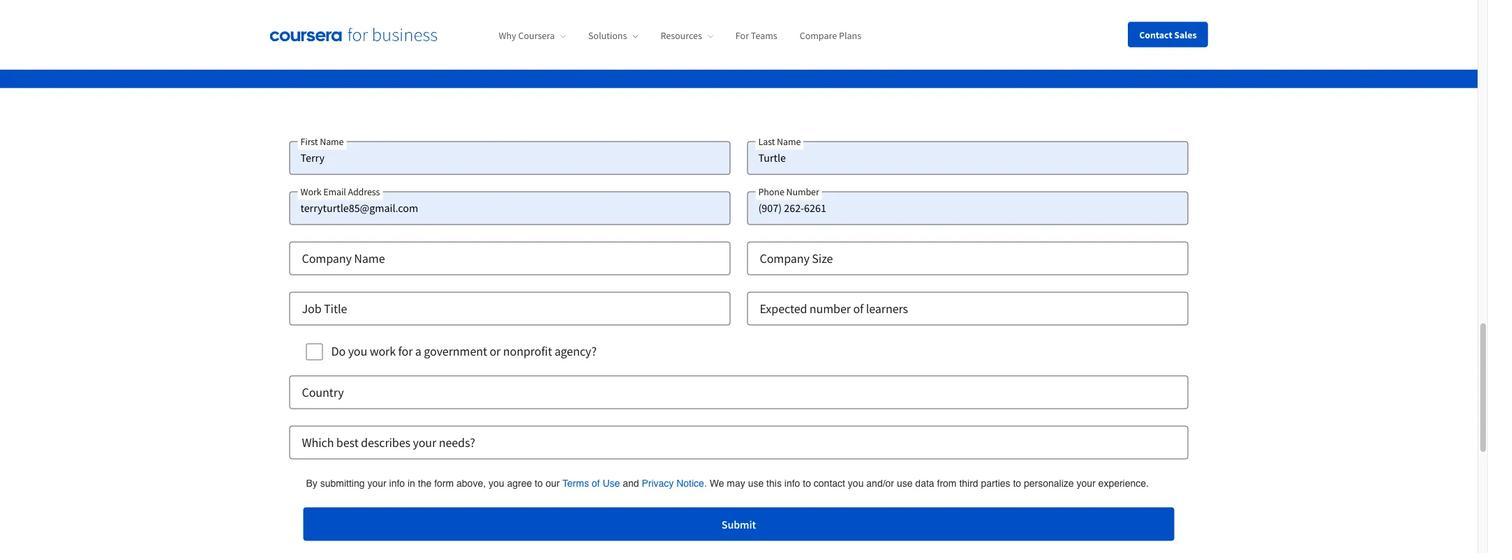 Task type: locate. For each thing, give the bounding box(es) containing it.
terms of use link
[[562, 476, 620, 491]]

above,
[[457, 478, 486, 489]]

your right submitting
[[367, 478, 386, 489]]

you right do
[[348, 343, 367, 359]]

company for company size
[[760, 250, 810, 266]]

1 use from the left
[[748, 478, 764, 489]]

1 horizontal spatial you
[[489, 478, 504, 489]]

we
[[710, 478, 724, 489]]

privacy notice. link
[[642, 476, 707, 491]]

0 horizontal spatial use
[[748, 478, 764, 489]]

name right first
[[320, 135, 344, 147]]

use left this
[[748, 478, 764, 489]]

for teams link
[[736, 29, 777, 42]]

1 info from the left
[[389, 478, 405, 489]]

company
[[302, 250, 352, 266], [760, 250, 810, 266]]

1 horizontal spatial info
[[784, 478, 800, 489]]

to left contact
[[803, 478, 811, 489]]

0 horizontal spatial info
[[389, 478, 405, 489]]

your left needs?
[[413, 435, 436, 451]]

compare plans
[[800, 29, 861, 42]]

learners
[[866, 301, 908, 316]]

from
[[937, 478, 957, 489]]

and/or
[[866, 478, 894, 489]]

sales
[[1174, 28, 1197, 41]]

name for company name
[[354, 250, 385, 266]]

Work Email Address email field
[[289, 191, 730, 225]]

company for company name
[[302, 250, 352, 266]]

0 horizontal spatial to
[[803, 478, 811, 489]]

data
[[915, 478, 934, 489]]

work
[[370, 343, 396, 359]]

0 horizontal spatial company
[[302, 250, 352, 266]]

compare
[[800, 29, 837, 42]]

name down address
[[354, 250, 385, 266]]

by
[[306, 478, 317, 489]]

1 horizontal spatial company
[[760, 250, 810, 266]]

contact sales button
[[1128, 22, 1208, 47]]

to
[[803, 478, 811, 489], [1013, 478, 1021, 489]]

teams
[[751, 29, 777, 42]]

plans
[[839, 29, 861, 42]]

which
[[302, 435, 334, 451]]

1 horizontal spatial use
[[897, 478, 913, 489]]

solutions link
[[588, 29, 638, 42]]

company up job title
[[302, 250, 352, 266]]

name
[[320, 135, 344, 147], [777, 135, 801, 147], [354, 250, 385, 266]]

number
[[786, 185, 819, 198]]

info left in
[[389, 478, 405, 489]]

name right last
[[777, 135, 801, 147]]

do
[[331, 343, 346, 359]]

address
[[348, 185, 380, 198]]

agency?
[[554, 343, 597, 359]]

1 horizontal spatial to
[[1013, 478, 1021, 489]]

last name
[[758, 135, 801, 147]]

to right parties at the bottom of the page
[[1013, 478, 1021, 489]]

Company Name text field
[[289, 242, 730, 275]]

2 to from the left
[[1013, 478, 1021, 489]]

you
[[348, 343, 367, 359], [489, 478, 504, 489], [848, 478, 864, 489]]

use left data on the bottom right of the page
[[897, 478, 913, 489]]

form
[[434, 478, 454, 489]]

government
[[424, 343, 487, 359]]

info right this
[[784, 478, 800, 489]]

your
[[413, 435, 436, 451], [367, 478, 386, 489], [1077, 478, 1096, 489]]

first name
[[300, 135, 344, 147]]

resources
[[661, 29, 702, 42]]

solutions
[[588, 29, 627, 42]]

1 horizontal spatial name
[[354, 250, 385, 266]]

0 horizontal spatial name
[[320, 135, 344, 147]]

2 horizontal spatial name
[[777, 135, 801, 147]]

2 company from the left
[[760, 250, 810, 266]]

use
[[748, 478, 764, 489], [897, 478, 913, 489]]

contact
[[1139, 28, 1172, 41]]

name for first name
[[320, 135, 344, 147]]

contact sales
[[1139, 28, 1197, 41]]

compare plans link
[[800, 29, 861, 42]]

this
[[766, 478, 782, 489]]

job
[[302, 301, 321, 316]]

you right above,
[[489, 478, 504, 489]]

2 horizontal spatial your
[[1077, 478, 1096, 489]]

Do you work for a government or nonprofit agency? checkbox
[[306, 344, 323, 360]]

experience.
[[1098, 478, 1149, 489]]

company left the size
[[760, 250, 810, 266]]

First Name text field
[[289, 141, 730, 175]]

do you work for a government or nonprofit agency?
[[331, 343, 597, 359]]

country
[[302, 385, 344, 400]]

your right personalize
[[1077, 478, 1096, 489]]

name for last name
[[777, 135, 801, 147]]

you left the and/or
[[848, 478, 864, 489]]

0 horizontal spatial your
[[367, 478, 386, 489]]

1 company from the left
[[302, 250, 352, 266]]

company size
[[760, 250, 833, 266]]

personalize
[[1024, 478, 1074, 489]]

info
[[389, 478, 405, 489], [784, 478, 800, 489]]

why coursera
[[499, 29, 555, 42]]

our
[[546, 478, 560, 489]]



Task type: describe. For each thing, give the bounding box(es) containing it.
2 use from the left
[[897, 478, 913, 489]]

agree to
[[507, 478, 543, 489]]

size
[[812, 250, 833, 266]]

number
[[810, 301, 851, 316]]

Last Name text field
[[747, 141, 1188, 175]]

which best describes your needs?
[[302, 435, 475, 451]]

Job Title text field
[[289, 292, 730, 325]]

resources link
[[661, 29, 713, 42]]

third
[[959, 478, 978, 489]]

first
[[300, 135, 318, 147]]

by submitting your info in the form above, you agree to our terms of use and privacy notice. we may use this info to contact you and/or use data from third parties to personalize your experience.
[[306, 478, 1149, 489]]

title
[[324, 301, 347, 316]]

describes
[[361, 435, 410, 451]]

2 horizontal spatial you
[[848, 478, 864, 489]]

privacy notice.
[[642, 478, 707, 489]]

work
[[300, 185, 321, 198]]

and
[[623, 478, 639, 489]]

the
[[418, 478, 432, 489]]

parties
[[981, 478, 1010, 489]]

phone number
[[758, 185, 819, 198]]

coursera
[[518, 29, 555, 42]]

email
[[323, 185, 346, 198]]

phone
[[758, 185, 784, 198]]

in
[[408, 478, 415, 489]]

contact
[[814, 478, 845, 489]]

submitting
[[320, 478, 365, 489]]

for
[[398, 343, 413, 359]]

expected
[[760, 301, 807, 316]]

0 horizontal spatial you
[[348, 343, 367, 359]]

may
[[727, 478, 745, 489]]

submit
[[722, 518, 756, 532]]

for
[[736, 29, 749, 42]]

why
[[499, 29, 516, 42]]

nonprofit
[[503, 343, 552, 359]]

job title
[[302, 301, 347, 316]]

for teams
[[736, 29, 777, 42]]

1 horizontal spatial your
[[413, 435, 436, 451]]

expected number of learners
[[760, 301, 908, 316]]

Phone Number telephone field
[[747, 191, 1188, 225]]

work email address
[[300, 185, 380, 198]]

use
[[603, 478, 620, 489]]

company name
[[302, 250, 385, 266]]

best
[[336, 435, 359, 451]]

2 info from the left
[[784, 478, 800, 489]]

1 to from the left
[[803, 478, 811, 489]]

or
[[490, 343, 501, 359]]

a
[[415, 343, 421, 359]]

last
[[758, 135, 775, 147]]

needs?
[[439, 435, 475, 451]]

submit button
[[303, 508, 1174, 541]]

why coursera link
[[499, 29, 566, 42]]

terms of
[[562, 478, 600, 489]]

coursera for business image
[[270, 27, 437, 42]]

of
[[853, 301, 864, 316]]



Task type: vqa. For each thing, say whether or not it's contained in the screenshot.
the Expected
yes



